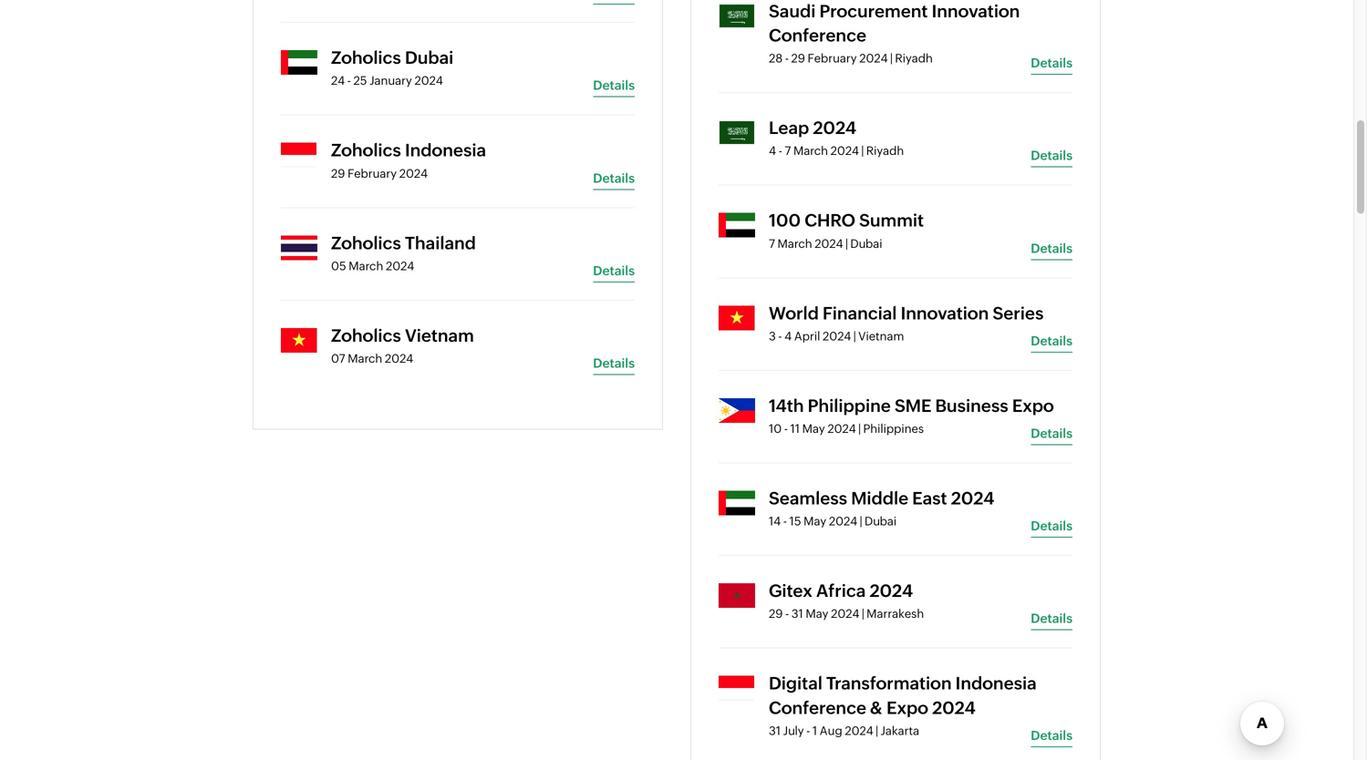 Task type: locate. For each thing, give the bounding box(es) containing it.
1 vertical spatial may
[[804, 515, 827, 529]]

- for zoholics dubai
[[347, 74, 351, 88]]

details for zoholics vietnam
[[593, 356, 635, 371]]

may down gitex africa 2024
[[806, 608, 829, 621]]

14
[[769, 515, 781, 529]]

2 vertical spatial dubai
[[865, 515, 897, 529]]

29 down gitex
[[769, 608, 783, 621]]

1 vertical spatial innovation
[[901, 304, 989, 323]]

1 vertical spatial dubai
[[850, 237, 883, 251]]

- down "leap" at the right of the page
[[779, 144, 782, 158]]

gitex africa 2024
[[769, 582, 913, 601]]

1 conference from the top
[[769, 26, 867, 45]]

24 - 25 january 2024
[[331, 74, 443, 88]]

2024
[[859, 52, 888, 65], [415, 74, 443, 88], [813, 118, 857, 138], [831, 144, 859, 158], [399, 167, 428, 180], [815, 237, 843, 251], [386, 259, 414, 273], [823, 330, 851, 343], [385, 352, 413, 366], [828, 422, 856, 436], [951, 489, 995, 509], [829, 515, 858, 529], [870, 582, 913, 601], [831, 608, 860, 621], [932, 698, 976, 718], [845, 725, 874, 738]]

innovation
[[932, 1, 1020, 21], [901, 304, 989, 323]]

details link for saudi procurement innovation conference
[[1031, 52, 1073, 75]]

31 down gitex
[[791, 608, 803, 621]]

0 vertical spatial 4
[[769, 144, 776, 158]]

0 horizontal spatial 4
[[769, 144, 776, 158]]

1 horizontal spatial indonesia
[[956, 674, 1037, 694]]

zoholics up 05 march 2024
[[331, 233, 401, 253]]

digital
[[769, 674, 823, 694]]

- left 15
[[783, 515, 787, 529]]

2024 down leap 2024
[[831, 144, 859, 158]]

expo
[[1012, 396, 1054, 416], [887, 698, 929, 718]]

riyadh down saudi procurement innovation conference
[[895, 52, 933, 65]]

zoholics up '29 february 2024'
[[331, 141, 401, 160]]

expo right business
[[1012, 396, 1054, 416]]

february right 28
[[808, 52, 857, 65]]

zoholics thailand
[[331, 233, 476, 253]]

| down saudi procurement innovation conference
[[890, 52, 893, 65]]

- for leap 2024
[[779, 144, 782, 158]]

details link for world financial innovation series
[[1031, 330, 1073, 353]]

29 down 'zoholics indonesia'
[[331, 167, 345, 180]]

2024 right january
[[415, 74, 443, 88]]

1 vertical spatial february
[[348, 167, 397, 180]]

dubai up january
[[405, 48, 454, 68]]

2 vertical spatial 29
[[769, 608, 783, 621]]

1 horizontal spatial vietnam
[[858, 330, 904, 343]]

| left the jakarta
[[876, 725, 878, 738]]

east
[[912, 489, 947, 509]]

3 - 4 april 2024 | vietnam
[[769, 330, 904, 343]]

0 horizontal spatial 29
[[331, 167, 345, 180]]

dubai down 100 chro summit
[[850, 237, 883, 251]]

-
[[785, 52, 789, 65], [347, 74, 351, 88], [779, 144, 782, 158], [778, 330, 782, 343], [784, 422, 788, 436], [783, 515, 787, 529], [785, 608, 789, 621], [807, 725, 810, 738]]

riyadh
[[895, 52, 933, 65], [866, 144, 904, 158]]

2024 right east
[[951, 489, 995, 509]]

march right 07
[[348, 352, 382, 366]]

29 right 28
[[791, 52, 805, 65]]

march down "100"
[[778, 237, 812, 251]]

4 zoholics from the top
[[331, 326, 401, 346]]

0 vertical spatial may
[[802, 422, 825, 436]]

0 vertical spatial 31
[[791, 608, 803, 621]]

| up 100 chro summit
[[862, 144, 864, 158]]

details link for zoholics indonesia
[[593, 167, 635, 190]]

indonesia
[[405, 141, 486, 160], [956, 674, 1037, 694]]

chro
[[805, 211, 856, 230]]

riyadh for 2024
[[866, 144, 904, 158]]

zoholics up 25 on the top of page
[[331, 48, 401, 68]]

1 vertical spatial 31
[[769, 725, 781, 738]]

may right "11"
[[802, 422, 825, 436]]

sme
[[895, 396, 932, 416]]

2 vertical spatial may
[[806, 608, 829, 621]]

- for saudi procurement innovation conference
[[785, 52, 789, 65]]

zoholics indonesia
[[331, 141, 486, 160]]

0 vertical spatial riyadh
[[895, 52, 933, 65]]

- right the 3
[[778, 330, 782, 343]]

&
[[870, 698, 883, 718]]

| for middle
[[860, 515, 862, 529]]

2024 down transformation
[[932, 698, 976, 718]]

february down 'zoholics indonesia'
[[348, 167, 397, 180]]

| down financial
[[854, 330, 856, 343]]

10 - 11 may 2024 | philippines
[[769, 422, 924, 436]]

0 vertical spatial indonesia
[[405, 141, 486, 160]]

1 horizontal spatial expo
[[1012, 396, 1054, 416]]

february
[[808, 52, 857, 65], [348, 167, 397, 180]]

may right 15
[[804, 515, 827, 529]]

may for 14th
[[802, 422, 825, 436]]

2 zoholics from the top
[[331, 141, 401, 160]]

march for thailand
[[349, 259, 383, 273]]

4
[[769, 144, 776, 158], [785, 330, 792, 343]]

- right 28
[[785, 52, 789, 65]]

0 horizontal spatial february
[[348, 167, 397, 180]]

1 horizontal spatial 7
[[785, 144, 791, 158]]

31 left july
[[769, 725, 781, 738]]

vietnam up "07 march 2024"
[[405, 326, 474, 346]]

1 vertical spatial conference
[[769, 698, 867, 718]]

expo up the jakarta
[[887, 698, 929, 718]]

vietnam
[[405, 326, 474, 346], [858, 330, 904, 343]]

zoholics up "07 march 2024"
[[331, 326, 401, 346]]

2024 down philippine
[[828, 422, 856, 436]]

procurement
[[820, 1, 928, 21]]

details
[[1031, 56, 1073, 70], [593, 78, 635, 93], [1031, 148, 1073, 163], [593, 171, 635, 185], [1031, 241, 1073, 256], [593, 264, 635, 278], [1031, 334, 1073, 348], [593, 356, 635, 371], [1031, 426, 1073, 441], [1031, 519, 1073, 534], [1031, 612, 1073, 626], [1031, 729, 1073, 743]]

conference
[[769, 26, 867, 45], [769, 698, 867, 718]]

29
[[791, 52, 805, 65], [331, 167, 345, 180], [769, 608, 783, 621]]

details link for zoholics vietnam
[[593, 353, 635, 375]]

4 down "leap" at the right of the page
[[769, 144, 776, 158]]

details link
[[1031, 52, 1073, 75], [593, 75, 635, 97], [1031, 145, 1073, 168], [593, 167, 635, 190], [1031, 237, 1073, 260], [593, 260, 635, 283], [1031, 330, 1073, 353], [593, 353, 635, 375], [1031, 423, 1073, 446], [1031, 515, 1073, 538], [1031, 608, 1073, 631], [1031, 725, 1073, 748]]

29 for gitex africa 2024
[[769, 608, 783, 621]]

31
[[791, 608, 803, 621], [769, 725, 781, 738]]

1 vertical spatial 29
[[331, 167, 345, 180]]

0 horizontal spatial 7
[[769, 237, 775, 251]]

1 vertical spatial indonesia
[[956, 674, 1037, 694]]

leap 2024
[[769, 118, 857, 138]]

jakarta
[[881, 725, 920, 738]]

- left "11"
[[784, 422, 788, 436]]

march down leap 2024
[[794, 144, 828, 158]]

innovation inside saudi procurement innovation conference
[[932, 1, 1020, 21]]

1 horizontal spatial 29
[[769, 608, 783, 621]]

10
[[769, 422, 782, 436]]

|
[[890, 52, 893, 65], [862, 144, 864, 158], [846, 237, 848, 251], [854, 330, 856, 343], [859, 422, 861, 436], [860, 515, 862, 529], [862, 608, 864, 621], [876, 725, 878, 738]]

| for financial
[[854, 330, 856, 343]]

2024 up marrakesh
[[870, 582, 913, 601]]

details link for gitex africa 2024
[[1031, 608, 1073, 631]]

dubai
[[405, 48, 454, 68], [850, 237, 883, 251], [865, 515, 897, 529]]

zoholics vietnam
[[331, 326, 474, 346]]

2024 down saudi procurement innovation conference
[[859, 52, 888, 65]]

15
[[790, 515, 801, 529]]

details for zoholics thailand
[[593, 264, 635, 278]]

zoholics
[[331, 48, 401, 68], [331, 141, 401, 160], [331, 233, 401, 253], [331, 326, 401, 346]]

2 horizontal spatial 29
[[791, 52, 805, 65]]

- for world financial innovation series
[[778, 330, 782, 343]]

conference up 1
[[769, 698, 867, 718]]

0 horizontal spatial expo
[[887, 698, 929, 718]]

saudi procurement innovation conference
[[769, 1, 1020, 45]]

| down africa
[[862, 608, 864, 621]]

2024 down africa
[[831, 608, 860, 621]]

0 vertical spatial february
[[808, 52, 857, 65]]

2024 inside the digital transformation indonesia conference & expo 2024
[[932, 698, 976, 718]]

2 conference from the top
[[769, 698, 867, 718]]

dubai down middle
[[865, 515, 897, 529]]

marrakesh
[[867, 608, 924, 621]]

1 zoholics from the top
[[331, 48, 401, 68]]

riyadh up the summit
[[866, 144, 904, 158]]

1 horizontal spatial february
[[808, 52, 857, 65]]

details link for zoholics thailand
[[593, 260, 635, 283]]

march right 05
[[349, 259, 383, 273]]

may
[[802, 422, 825, 436], [804, 515, 827, 529], [806, 608, 829, 621]]

0 vertical spatial innovation
[[932, 1, 1020, 21]]

details for saudi procurement innovation conference
[[1031, 56, 1073, 70]]

| down middle
[[860, 515, 862, 529]]

saudi
[[769, 1, 816, 21]]

3 zoholics from the top
[[331, 233, 401, 253]]

1 vertical spatial riyadh
[[866, 144, 904, 158]]

conference inside the digital transformation indonesia conference & expo 2024
[[769, 698, 867, 718]]

4 right the 3
[[785, 330, 792, 343]]

| down philippine
[[859, 422, 861, 436]]

0 horizontal spatial 31
[[769, 725, 781, 738]]

conference for saudi
[[769, 26, 867, 45]]

7 down "100"
[[769, 237, 775, 251]]

7 down "leap" at the right of the page
[[785, 144, 791, 158]]

| for africa
[[862, 608, 864, 621]]

conference inside saudi procurement innovation conference
[[769, 26, 867, 45]]

2024 down chro
[[815, 237, 843, 251]]

0 vertical spatial conference
[[769, 26, 867, 45]]

series
[[993, 304, 1044, 323]]

thailand
[[405, 233, 476, 253]]

may for gitex
[[806, 608, 829, 621]]

march
[[794, 144, 828, 158], [778, 237, 812, 251], [349, 259, 383, 273], [348, 352, 382, 366]]

0 vertical spatial expo
[[1012, 396, 1054, 416]]

7
[[785, 144, 791, 158], [769, 237, 775, 251]]

- down gitex
[[785, 608, 789, 621]]

1 vertical spatial expo
[[887, 698, 929, 718]]

- left 25 on the top of page
[[347, 74, 351, 88]]

conference down saudi
[[769, 26, 867, 45]]

vietnam down financial
[[858, 330, 904, 343]]

100 chro summit
[[769, 211, 924, 230]]

1 horizontal spatial 4
[[785, 330, 792, 343]]

financial
[[823, 304, 897, 323]]



Task type: vqa. For each thing, say whether or not it's contained in the screenshot.
MARCH associated with Thailand
yes



Task type: describe. For each thing, give the bounding box(es) containing it.
zoholics for zoholics indonesia
[[331, 141, 401, 160]]

14th
[[769, 396, 804, 416]]

january
[[370, 74, 412, 88]]

gitex
[[769, 582, 813, 601]]

- for seamless middle east 2024
[[783, 515, 787, 529]]

7 march 2024 | dubai
[[769, 237, 883, 251]]

- for 14th philippine sme business expo
[[784, 422, 788, 436]]

1 vertical spatial 7
[[769, 237, 775, 251]]

11
[[790, 422, 800, 436]]

aug
[[820, 725, 843, 738]]

details for zoholics indonesia
[[593, 171, 635, 185]]

zoholics dubai
[[331, 48, 454, 68]]

2024 right aug
[[845, 725, 874, 738]]

05 march 2024
[[331, 259, 414, 273]]

details for gitex africa 2024
[[1031, 612, 1073, 626]]

march for vietnam
[[348, 352, 382, 366]]

zoholics for zoholics vietnam
[[331, 326, 401, 346]]

details for leap 2024
[[1031, 148, 1073, 163]]

24
[[331, 74, 345, 88]]

details link for 14th philippine sme business expo
[[1031, 423, 1073, 446]]

transformation
[[826, 674, 952, 694]]

1 vertical spatial 4
[[785, 330, 792, 343]]

29 - 31 may 2024 | marrakesh
[[769, 608, 924, 621]]

2024 right april
[[823, 330, 851, 343]]

world financial innovation series
[[769, 304, 1044, 323]]

details link for zoholics dubai
[[593, 75, 635, 97]]

100
[[769, 211, 801, 230]]

14th philippine sme business expo
[[769, 396, 1054, 416]]

july
[[783, 725, 804, 738]]

riyadh for procurement
[[895, 52, 933, 65]]

28
[[769, 52, 783, 65]]

details link for leap 2024
[[1031, 145, 1073, 168]]

innovation for financial
[[901, 304, 989, 323]]

world
[[769, 304, 819, 323]]

details for 14th philippine sme business expo
[[1031, 426, 1073, 441]]

details for seamless middle east 2024
[[1031, 519, 1073, 534]]

29 february 2024
[[331, 167, 428, 180]]

march for chro
[[778, 237, 812, 251]]

2024 down seamless
[[829, 515, 858, 529]]

2024 down zoholics thailand at the top left of page
[[386, 259, 414, 273]]

0 vertical spatial 29
[[791, 52, 805, 65]]

4 - 7 march 2024 | riyadh
[[769, 144, 904, 158]]

details for zoholics dubai
[[593, 78, 635, 93]]

2024 up 4 - 7 march 2024 | riyadh
[[813, 118, 857, 138]]

may for seamless
[[804, 515, 827, 529]]

| for procurement
[[890, 52, 893, 65]]

philippines
[[863, 422, 924, 436]]

0 horizontal spatial indonesia
[[405, 141, 486, 160]]

0 vertical spatial dubai
[[405, 48, 454, 68]]

- for gitex africa 2024
[[785, 608, 789, 621]]

05
[[331, 259, 346, 273]]

0 vertical spatial 7
[[785, 144, 791, 158]]

seamless
[[769, 489, 847, 509]]

expo inside the digital transformation indonesia conference & expo 2024
[[887, 698, 929, 718]]

| down 100 chro summit
[[846, 237, 848, 251]]

details link for 100 chro summit
[[1031, 237, 1073, 260]]

details link for digital transformation indonesia conference & expo 2024
[[1031, 725, 1073, 748]]

details link for seamless middle east 2024
[[1031, 515, 1073, 538]]

indonesia inside the digital transformation indonesia conference & expo 2024
[[956, 674, 1037, 694]]

middle
[[851, 489, 909, 509]]

0 horizontal spatial vietnam
[[405, 326, 474, 346]]

1 horizontal spatial 31
[[791, 608, 803, 621]]

details for world financial innovation series
[[1031, 334, 1073, 348]]

31 july - 1 aug 2024 | jakarta
[[769, 725, 920, 738]]

conference for digital
[[769, 698, 867, 718]]

zoholics for zoholics dubai
[[331, 48, 401, 68]]

april
[[794, 330, 820, 343]]

25
[[353, 74, 367, 88]]

2024 down 'zoholics indonesia'
[[399, 167, 428, 180]]

| for 2024
[[862, 144, 864, 158]]

2024 down zoholics vietnam
[[385, 352, 413, 366]]

details for digital transformation indonesia conference & expo 2024
[[1031, 729, 1073, 743]]

zoholics for zoholics thailand
[[331, 233, 401, 253]]

29 for zoholics indonesia
[[331, 167, 345, 180]]

summit
[[859, 211, 924, 230]]

business
[[935, 396, 1009, 416]]

digital transformation indonesia conference & expo 2024
[[769, 674, 1037, 718]]

1
[[813, 725, 817, 738]]

philippine
[[808, 396, 891, 416]]

07
[[331, 352, 345, 366]]

seamless middle east 2024
[[769, 489, 995, 509]]

leap
[[769, 118, 809, 138]]

07 march 2024
[[331, 352, 413, 366]]

| for philippine
[[859, 422, 861, 436]]

14 - 15 may 2024 | dubai
[[769, 515, 897, 529]]

28 - 29 february 2024 | riyadh
[[769, 52, 933, 65]]

3
[[769, 330, 776, 343]]

- left 1
[[807, 725, 810, 738]]

africa
[[816, 582, 866, 601]]

details for 100 chro summit
[[1031, 241, 1073, 256]]

innovation for procurement
[[932, 1, 1020, 21]]



